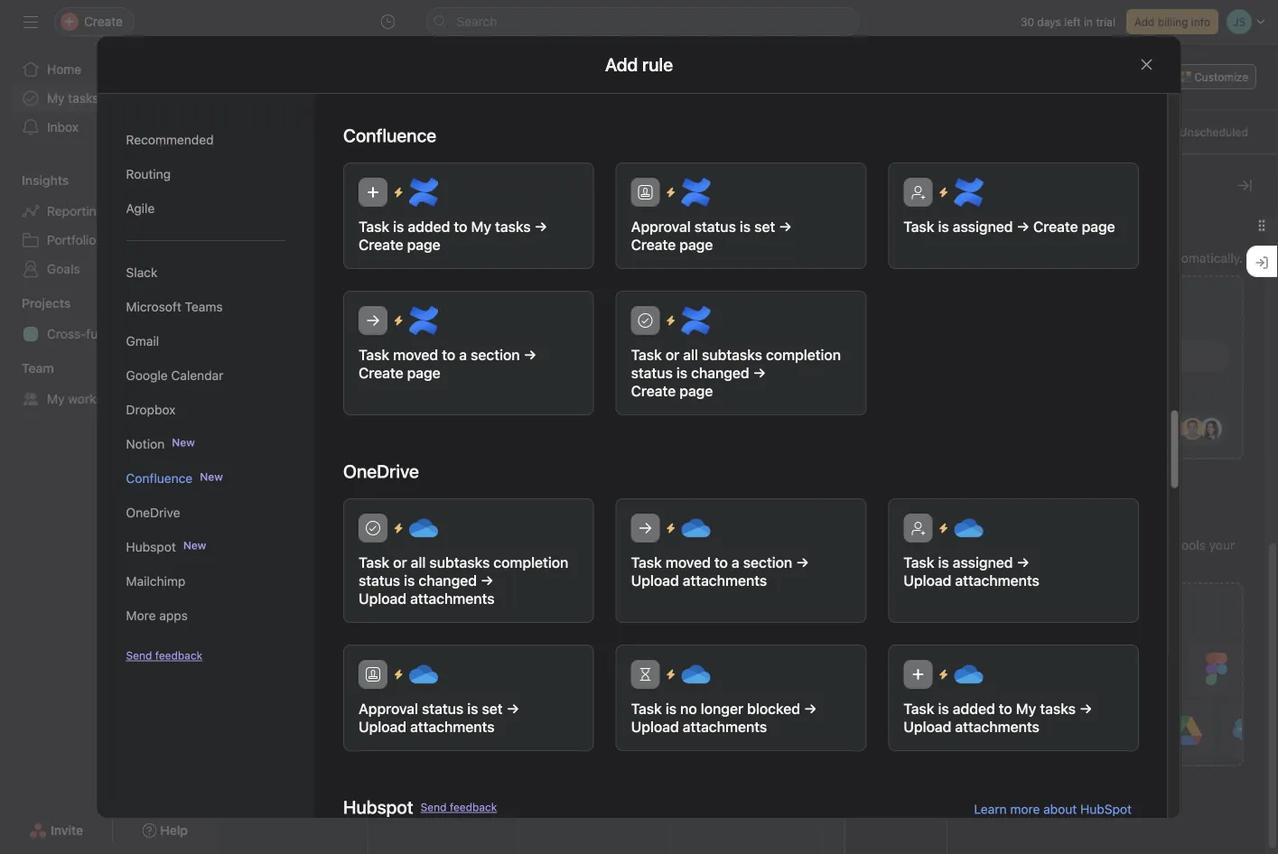 Task type: locate. For each thing, give the bounding box(es) containing it.
hubspot new
[[126, 539, 206, 555]]

cross-functional project plan
[[47, 327, 217, 341]]

mailchimp button
[[126, 565, 285, 599]]

0 horizontal spatial section
[[470, 346, 519, 364]]

0 horizontal spatial customize
[[969, 175, 1056, 196]]

0 horizontal spatial hubspot
[[126, 540, 176, 555]]

2 assigned from the top
[[952, 554, 1013, 571]]

onedrive image up the no
[[681, 660, 710, 689]]

task or all subtasks completion status is changed → create page
[[631, 346, 841, 400]]

hubspot for hubspot send feedback
[[343, 797, 413, 818]]

build
[[969, 538, 998, 553]]

added inside task is added to my tasks → create page
[[407, 218, 450, 235]]

1 vertical spatial section
[[743, 554, 792, 571]]

tasks inside global 'element'
[[68, 91, 99, 106]]

hubspot inside hubspot new
[[126, 540, 176, 555]]

confluence up mon
[[343, 125, 436, 146]]

inbox link
[[11, 113, 206, 142]]

confluence image
[[409, 178, 438, 207], [681, 178, 710, 207], [409, 306, 438, 335], [681, 306, 710, 335]]

calendar
[[397, 85, 450, 100], [171, 368, 223, 383]]

info
[[1191, 15, 1210, 28]]

microsoft
[[126, 299, 181, 314]]

0 horizontal spatial added
[[407, 218, 450, 235]]

0 horizontal spatial completion
[[493, 554, 568, 571]]

reporting link
[[11, 197, 206, 226]]

new up confluence new
[[172, 436, 195, 449]]

customize
[[1194, 70, 1248, 83], [969, 175, 1056, 196]]

tasks inside task is added to my tasks → create page
[[495, 218, 530, 235]]

send feedback link
[[126, 648, 202, 664], [420, 799, 497, 816]]

portfolios
[[47, 233, 103, 247]]

tasks inside task is added to my tasks → upload attachments
[[1040, 700, 1075, 718]]

is inside task is no longer blocked → upload attachments
[[665, 700, 676, 718]]

1 vertical spatial hubspot
[[343, 797, 413, 818]]

calendar up previous week image
[[397, 85, 450, 100]]

cross-functional project plan link
[[11, 320, 217, 349]]

section for upload attachments
[[743, 554, 792, 571]]

confluence image inside approval status is set → create page button
[[681, 178, 710, 207]]

0 horizontal spatial moved
[[393, 346, 438, 364]]

onedrive image for no
[[681, 660, 710, 689]]

microsoft teams
[[126, 299, 223, 314]]

0 vertical spatial changed
[[691, 364, 749, 382]]

or for task or all subtasks completion status is changed → create page
[[665, 346, 679, 364]]

projects button
[[0, 294, 71, 313]]

approval inside 'approval status is set → create page'
[[631, 218, 690, 235]]

approval status is set → upload attachments button
[[343, 645, 594, 752]]

fri 20
[[989, 163, 1018, 206]]

0 vertical spatial calendar
[[397, 85, 450, 100]]

0 vertical spatial onedrive
[[343, 461, 419, 482]]

task inside task is no longer blocked → upload attachments
[[631, 700, 661, 718]]

hubspot
[[126, 540, 176, 555], [343, 797, 413, 818]]

set inside 'approval status is set → create page'
[[754, 218, 775, 235]]

to for add a rule to get your work done automatically.
[[1032, 251, 1043, 266]]

onedrive image inside task or all subtasks completion status is changed → upload attachments button
[[409, 514, 438, 543]]

0 vertical spatial completion
[[766, 346, 841, 364]]

0 vertical spatial project
[[1019, 236, 1055, 248]]

share
[[1119, 70, 1148, 83]]

is
[[393, 218, 404, 235], [739, 218, 750, 235], [938, 218, 949, 235], [676, 364, 687, 382], [938, 554, 949, 571], [403, 572, 415, 589], [467, 700, 478, 718], [665, 700, 676, 718], [938, 700, 949, 718]]

confluence image inside task is added to my tasks → create page button
[[409, 178, 438, 207]]

1 vertical spatial subtasks
[[429, 554, 489, 571]]

0 vertical spatial feedback
[[155, 649, 202, 662]]

close details image
[[1237, 178, 1252, 193]]

all for upload attachments
[[410, 554, 425, 571]]

customize down the info
[[1194, 70, 1248, 83]]

1 horizontal spatial completion
[[766, 346, 841, 364]]

wed
[[686, 163, 712, 176]]

0 vertical spatial or
[[665, 346, 679, 364]]

a for task moved to a section → create page
[[459, 346, 467, 364]]

16
[[383, 185, 402, 206]]

is inside task is assigned → upload attachments
[[938, 554, 949, 571]]

your right tools
[[1209, 538, 1235, 553]]

1 horizontal spatial confluence
[[343, 125, 436, 146]]

assigned inside button
[[952, 218, 1013, 235]]

my inside global 'element'
[[47, 91, 65, 106]]

1 vertical spatial tasks
[[495, 218, 530, 235]]

1 horizontal spatial set
[[754, 218, 775, 235]]

or inside task or all subtasks completion status is changed → create page
[[665, 346, 679, 364]]

new inside notion new
[[172, 436, 195, 449]]

10
[[875, 240, 887, 252]]

1 horizontal spatial section
[[743, 554, 792, 571]]

search button
[[426, 7, 859, 36]]

task
[[284, 126, 306, 138], [300, 295, 326, 310], [452, 295, 477, 310], [604, 295, 629, 310], [755, 295, 781, 310], [1210, 295, 1236, 310]]

task for task is added to my tasks → create page
[[358, 218, 389, 235]]

tasks
[[68, 91, 99, 106], [495, 218, 530, 235], [1040, 700, 1075, 718]]

1 horizontal spatial approval
[[631, 218, 690, 235]]

mon 16
[[383, 163, 410, 206]]

0 horizontal spatial a
[[459, 346, 467, 364]]

search list box
[[426, 7, 859, 36]]

files link
[[472, 85, 500, 109]]

0 horizontal spatial tasks
[[68, 91, 99, 106]]

0 horizontal spatial feedback
[[155, 649, 202, 662]]

new up onedrive button at the bottom left of the page
[[200, 471, 223, 483]]

recommended
[[126, 132, 214, 147]]

onedrive image for added
[[954, 660, 983, 689]]

create page inside task is assigned → create page button
[[1033, 218, 1115, 235]]

0 horizontal spatial subtasks
[[429, 554, 489, 571]]

moved inside task moved to a section → create page
[[393, 346, 438, 364]]

0 horizontal spatial changed
[[418, 572, 476, 589]]

onedrive image inside 'task moved to a section → upload attachments' button
[[681, 514, 710, 543]]

1 onedrive image from the top
[[681, 514, 710, 543]]

0 horizontal spatial the
[[1033, 558, 1051, 573]]

0 vertical spatial assigned
[[952, 218, 1013, 235]]

1 vertical spatial a
[[459, 346, 467, 364]]

task is added to my tasks → create page
[[358, 218, 547, 253]]

send down more
[[126, 649, 152, 662]]

project down microsoft teams
[[147, 327, 188, 341]]

plan
[[192, 327, 217, 341]]

to inside task is added to my tasks → upload attachments
[[998, 700, 1012, 718]]

subtasks
[[701, 346, 762, 364], [429, 554, 489, 571]]

section for create page
[[470, 346, 519, 364]]

completion inside task or all subtasks completion status is changed → create page
[[766, 346, 841, 364]]

the down the "integrated"
[[1033, 558, 1051, 573]]

0 horizontal spatial onedrive
[[126, 505, 180, 520]]

confluence image up task moved to a section → create page
[[409, 306, 438, 335]]

→ inside task or all subtasks completion status is changed → create page
[[753, 364, 766, 382]]

0 vertical spatial new
[[172, 436, 195, 449]]

onedrive image up task is added to my tasks → upload attachments
[[954, 660, 983, 689]]

task moved to a section → upload attachments
[[631, 554, 809, 589]]

1 vertical spatial project
[[147, 327, 188, 341]]

google calendar
[[126, 368, 223, 383]]

1 horizontal spatial changed
[[691, 364, 749, 382]]

moved for upload attachments
[[665, 554, 710, 571]]

1 vertical spatial feedback
[[449, 801, 497, 814]]

upload attachments inside task moved to a section → upload attachments
[[631, 572, 767, 589]]

0 horizontal spatial approval
[[358, 700, 418, 718]]

confluence down notion new
[[126, 471, 193, 486]]

1 vertical spatial confluence
[[126, 471, 193, 486]]

section inside task moved to a section → upload attachments
[[743, 554, 792, 571]]

onedrive image
[[681, 514, 710, 543], [681, 660, 710, 689]]

all inside 'task or all subtasks completion status is changed → upload attachments'
[[410, 554, 425, 571]]

confluence image down wed
[[681, 178, 710, 207]]

my inside task is added to my tasks → create page
[[471, 218, 491, 235]]

onedrive image inside task is added to my tasks → upload attachments button
[[954, 660, 983, 689]]

1 vertical spatial your
[[1209, 538, 1235, 553]]

status
[[694, 218, 736, 235], [631, 364, 672, 382], [358, 572, 400, 589], [421, 700, 463, 718]]

onedrive image for assigned
[[954, 514, 983, 543]]

1 horizontal spatial subtasks
[[701, 346, 762, 364]]

teams element
[[0, 352, 217, 417]]

1 horizontal spatial calendar
[[397, 85, 450, 100]]

1 vertical spatial onedrive
[[126, 505, 180, 520]]

task inside task is added to my tasks → create page
[[358, 218, 389, 235]]

onedrive image for to
[[681, 514, 710, 543]]

task inside task is added to my tasks → upload attachments
[[903, 700, 934, 718]]

2 vertical spatial new
[[183, 539, 206, 552]]

task inside 'task or all subtasks completion status is changed → upload attachments'
[[358, 554, 389, 571]]

→ inside task is assigned → upload attachments
[[1016, 554, 1029, 571]]

0 vertical spatial customize
[[1194, 70, 1248, 83]]

apps
[[969, 511, 1004, 528]]

billing
[[1158, 15, 1188, 28]]

onedrive image up 'task or all subtasks completion status is changed → upload attachments'
[[409, 514, 438, 543]]

task inside task moved to a section → create page
[[358, 346, 389, 364]]

1 vertical spatial new
[[200, 471, 223, 483]]

moved inside task moved to a section → upload attachments
[[665, 554, 710, 571]]

1 horizontal spatial customize
[[1194, 70, 1248, 83]]

0 vertical spatial tasks
[[68, 91, 99, 106]]

hubspot for hubspot new
[[126, 540, 176, 555]]

0 vertical spatial all
[[683, 346, 698, 364]]

learn more about hubspot
[[974, 802, 1131, 817]]

21
[[1141, 185, 1159, 206]]

1 vertical spatial all
[[410, 554, 425, 571]]

close this dialog image
[[1139, 57, 1154, 72]]

insights
[[22, 173, 69, 188]]

task for task is assigned → upload attachments
[[903, 554, 934, 571]]

17
[[534, 185, 552, 206]]

changed inside 'task or all subtasks completion status is changed → upload attachments'
[[418, 572, 476, 589]]

gmail
[[126, 334, 159, 349]]

0 vertical spatial added
[[407, 218, 450, 235]]

customize button
[[1172, 64, 1256, 89]]

0 vertical spatial confluence
[[343, 125, 436, 146]]

learn
[[974, 802, 1006, 817]]

1 horizontal spatial send
[[420, 801, 446, 814]]

onedrive image up task moved to a section → upload attachments at the bottom of the page
[[681, 514, 710, 543]]

set inside the approval status is set → upload attachments
[[481, 700, 502, 718]]

0 vertical spatial set
[[754, 218, 775, 235]]

onedrive image up the approval status is set → upload attachments
[[409, 660, 438, 689]]

1 horizontal spatial added
[[952, 700, 995, 718]]

0 vertical spatial section
[[470, 346, 519, 364]]

insights element
[[0, 164, 217, 287]]

2 vertical spatial tasks
[[1040, 700, 1075, 718]]

1 horizontal spatial feedback
[[449, 801, 497, 814]]

subtasks inside 'task or all subtasks completion status is changed → upload attachments'
[[429, 554, 489, 571]]

onedrive image inside task is no longer blocked → upload attachments button
[[681, 660, 710, 689]]

subtasks inside task or all subtasks completion status is changed → create page
[[701, 346, 762, 364]]

hubspot send feedback
[[343, 797, 497, 818]]

a for task moved to a section → upload attachments
[[731, 554, 739, 571]]

1 vertical spatial approval
[[358, 700, 418, 718]]

calendar down gmail "button"
[[171, 368, 223, 383]]

integrated
[[1002, 538, 1062, 553]]

changed
[[691, 364, 749, 382], [418, 572, 476, 589]]

a inside task moved to a section → upload attachments
[[731, 554, 739, 571]]

1 vertical spatial or
[[393, 554, 407, 571]]

your down 'brief' on the top of page
[[1069, 251, 1095, 266]]

create page inside 'approval status is set → create page'
[[631, 236, 713, 253]]

0 vertical spatial approval
[[631, 218, 690, 235]]

0 vertical spatial your
[[1069, 251, 1095, 266]]

new inside hubspot new
[[183, 539, 206, 552]]

send down the approval status is set → upload attachments
[[420, 801, 446, 814]]

new for notion
[[172, 436, 195, 449]]

1 assigned from the top
[[952, 218, 1013, 235]]

days
[[1037, 15, 1061, 28]]

confluence image for status
[[681, 178, 710, 207]]

20
[[997, 185, 1018, 206]]

dropbox
[[126, 402, 176, 417]]

confluence image inside task moved to a section → create page button
[[409, 306, 438, 335]]

0 vertical spatial send feedback link
[[126, 648, 202, 664]]

task for task moved to a section → create page
[[358, 346, 389, 364]]

routing
[[126, 167, 171, 182]]

assigned
[[952, 218, 1013, 235], [952, 554, 1013, 571]]

status inside the approval status is set → upload attachments
[[421, 700, 463, 718]]

0 vertical spatial hubspot
[[126, 540, 176, 555]]

onedrive image
[[409, 514, 438, 543], [954, 514, 983, 543], [409, 660, 438, 689], [954, 660, 983, 689]]

set for approval status is set → upload attachments
[[481, 700, 502, 718]]

task for task moved to a section → upload attachments
[[631, 554, 661, 571]]

onedrive image for is
[[409, 660, 438, 689]]

add rule
[[605, 54, 673, 75]]

0 horizontal spatial your
[[1069, 251, 1095, 266]]

task inside task or all subtasks completion status is changed → create page
[[631, 346, 661, 364]]

1 vertical spatial send
[[420, 801, 446, 814]]

my inside task is added to my tasks → upload attachments
[[1016, 700, 1036, 718]]

onedrive image inside approval status is set → upload attachments button
[[409, 660, 438, 689]]

google
[[126, 368, 168, 383]]

confluence image inside task or all subtasks completion status is changed → create page button
[[681, 306, 710, 335]]

task is assigned → upload attachments
[[903, 554, 1039, 589]]

0 horizontal spatial all
[[410, 554, 425, 571]]

your inside build integrated workflows with the tools your team uses the most.
[[1209, 538, 1235, 553]]

1 horizontal spatial tasks
[[495, 218, 530, 235]]

send inside hubspot send feedback
[[420, 801, 446, 814]]

today button
[[372, 119, 419, 145]]

my inside teams element
[[47, 392, 65, 406]]

add inside button
[[1134, 15, 1155, 28]]

1 vertical spatial added
[[952, 700, 995, 718]]

1 vertical spatial completion
[[493, 554, 568, 571]]

added inside task is added to my tasks → upload attachments
[[952, 700, 995, 718]]

0 horizontal spatial confluence
[[126, 471, 193, 486]]

create page
[[1033, 218, 1115, 235], [358, 236, 440, 253], [631, 236, 713, 253], [358, 364, 440, 382], [631, 383, 713, 400]]

1 horizontal spatial hubspot
[[343, 797, 413, 818]]

1 vertical spatial onedrive image
[[681, 660, 710, 689]]

confluence
[[343, 125, 436, 146], [126, 471, 193, 486]]

approval status is set → upload attachments
[[358, 700, 519, 736]]

task for task is added to my tasks → upload attachments
[[903, 700, 934, 718]]

add billing info
[[1134, 15, 1210, 28]]

draft project brief
[[990, 236, 1082, 248]]

changed inside task or all subtasks completion status is changed → create page
[[691, 364, 749, 382]]

2 horizontal spatial tasks
[[1040, 700, 1075, 718]]

1 vertical spatial changed
[[418, 572, 476, 589]]

a inside task moved to a section → create page
[[459, 346, 467, 364]]

1 horizontal spatial a
[[731, 554, 739, 571]]

all for create page
[[683, 346, 698, 364]]

add inside button
[[1088, 603, 1115, 621]]

1 horizontal spatial all
[[683, 346, 698, 364]]

onedrive image inside the task is assigned → upload attachments button
[[954, 514, 983, 543]]

assigned up draft
[[952, 218, 1013, 235]]

assigned for onedrive
[[952, 554, 1013, 571]]

to inside task moved to a section → create page
[[441, 346, 455, 364]]

upload attachments inside task is no longer blocked → upload attachments
[[631, 719, 767, 736]]

teams
[[185, 299, 223, 314]]

1 horizontal spatial send feedback link
[[420, 799, 497, 816]]

new for hubspot
[[183, 539, 206, 552]]

upload attachments inside task is added to my tasks → upload attachments
[[903, 719, 1039, 736]]

subtasks for create page
[[701, 346, 762, 364]]

1 vertical spatial calendar
[[171, 368, 223, 383]]

confluence inside confluence new
[[126, 471, 193, 486]]

→ inside task is added to my tasks → upload attachments
[[1079, 700, 1092, 718]]

0 vertical spatial send
[[126, 649, 152, 662]]

approval inside the approval status is set → upload attachments
[[358, 700, 418, 718]]

assigned inside task is assigned → upload attachments
[[952, 554, 1013, 571]]

2 vertical spatial a
[[731, 554, 739, 571]]

1 horizontal spatial project
[[1019, 236, 1055, 248]]

create page inside task moved to a section → create page
[[358, 364, 440, 382]]

new down onedrive button at the bottom left of the page
[[183, 539, 206, 552]]

dropbox button
[[126, 393, 285, 427]]

the right with
[[1155, 538, 1174, 553]]

section inside task moved to a section → create page
[[470, 346, 519, 364]]

create page inside task is added to my tasks → create page
[[358, 236, 440, 253]]

global element
[[0, 44, 217, 153]]

or for task or all subtasks completion status is changed → upload attachments
[[393, 554, 407, 571]]

0 horizontal spatial calendar
[[171, 368, 223, 383]]

onedrive inside onedrive button
[[126, 505, 180, 520]]

1 horizontal spatial your
[[1209, 538, 1235, 553]]

task inside task is assigned → upload attachments
[[903, 554, 934, 571]]

agile button
[[126, 191, 285, 226]]

0 horizontal spatial or
[[393, 554, 407, 571]]

1 horizontal spatial or
[[665, 346, 679, 364]]

task for task or all subtasks completion status is changed → upload attachments
[[358, 554, 389, 571]]

files
[[472, 85, 500, 100]]

task or all subtasks completion status is changed → create page button
[[615, 291, 866, 416]]

all inside task or all subtasks completion status is changed → create page
[[683, 346, 698, 364]]

assigned down build
[[952, 554, 1013, 571]]

new
[[172, 436, 195, 449], [200, 471, 223, 483], [183, 539, 206, 552]]

1 horizontal spatial the
[[1155, 538, 1174, 553]]

0 vertical spatial a
[[996, 251, 1003, 266]]

upload attachments
[[631, 572, 767, 589], [903, 572, 1039, 589], [358, 590, 494, 607], [358, 719, 494, 736], [631, 719, 767, 736], [903, 719, 1039, 736]]

or inside 'task or all subtasks completion status is changed → upload attachments'
[[393, 554, 407, 571]]

confluence image up task or all subtasks completion status is changed → create page
[[681, 306, 710, 335]]

customize up task is assigned → create page
[[969, 175, 1056, 196]]

approval for approval status is set → upload attachments
[[358, 700, 418, 718]]

1 horizontal spatial moved
[[665, 554, 710, 571]]

1 vertical spatial moved
[[665, 554, 710, 571]]

0 horizontal spatial set
[[481, 700, 502, 718]]

completion inside 'task or all subtasks completion status is changed → upload attachments'
[[493, 554, 568, 571]]

to inside task is added to my tasks → create page
[[453, 218, 467, 235]]

onedrive image up team
[[954, 514, 983, 543]]

0 vertical spatial onedrive image
[[681, 514, 710, 543]]

1 vertical spatial customize
[[969, 175, 1056, 196]]

task is added to my tasks → upload attachments
[[903, 700, 1092, 736]]

0 vertical spatial subtasks
[[701, 346, 762, 364]]

project up get
[[1019, 236, 1055, 248]]

hide sidebar image
[[23, 14, 38, 29]]

new inside confluence new
[[200, 471, 223, 483]]

1 vertical spatial set
[[481, 700, 502, 718]]

2 onedrive image from the top
[[681, 660, 710, 689]]

task inside task moved to a section → upload attachments
[[631, 554, 661, 571]]

confluence image right 16
[[409, 178, 438, 207]]

approval status is set → create page button
[[615, 163, 866, 269]]



Task type: describe. For each thing, give the bounding box(es) containing it.
is inside 'approval status is set → create page'
[[739, 218, 750, 235]]

apps
[[159, 608, 188, 623]]

left
[[1064, 15, 1081, 28]]

share button
[[1096, 64, 1156, 89]]

more
[[1010, 802, 1040, 817]]

new for confluence
[[200, 471, 223, 483]]

task moved to a section → create page
[[358, 346, 536, 382]]

draft
[[990, 236, 1016, 248]]

approval for approval status is set → create page
[[631, 218, 690, 235]]

→ inside task moved to a section → upload attachments
[[796, 554, 809, 571]]

my tasks link
[[11, 84, 206, 113]]

confluence image for is
[[409, 178, 438, 207]]

0 horizontal spatial send feedback link
[[126, 648, 202, 664]]

workspace
[[68, 392, 131, 406]]

completion for task or all subtasks completion status is changed → create page
[[766, 346, 841, 364]]

tasks for task is added to my tasks → upload attachments
[[1040, 700, 1075, 718]]

changed for upload attachments
[[418, 572, 476, 589]]

task is added to my tasks → create page button
[[343, 163, 594, 269]]

view profile settings image
[[238, 55, 282, 98]]

sat 21
[[1141, 163, 1163, 206]]

→ inside task is no longer blocked → upload attachments
[[803, 700, 816, 718]]

tasks for task is added to my tasks → create page
[[495, 218, 530, 235]]

list
[[296, 85, 318, 100]]

confluence for confluence
[[343, 125, 436, 146]]

search
[[457, 14, 497, 29]]

→ inside task is added to my tasks → create page
[[534, 218, 547, 235]]

to inside task moved to a section → upload attachments
[[714, 554, 727, 571]]

upload attachments inside the approval status is set → upload attachments
[[358, 719, 494, 736]]

google calendar button
[[126, 359, 285, 393]]

my tasks
[[47, 91, 99, 106]]

tue
[[534, 163, 557, 176]]

done
[[1130, 251, 1159, 266]]

rule
[[1006, 251, 1028, 266]]

rules
[[969, 224, 1006, 241]]

task is no longer blocked → upload attachments
[[631, 700, 816, 736]]

0 horizontal spatial send
[[126, 649, 152, 662]]

slack
[[126, 265, 158, 280]]

task or all subtasks completion status is changed → upload attachments button
[[343, 499, 594, 623]]

confluence for confluence new
[[126, 471, 193, 486]]

task moved to a section → create page button
[[343, 291, 594, 416]]

0 vertical spatial the
[[1155, 538, 1174, 553]]

agile
[[126, 201, 155, 216]]

→ inside 'approval status is set → create page'
[[778, 218, 791, 235]]

mon
[[383, 163, 410, 176]]

task for task is assigned → create page
[[903, 218, 934, 235]]

completion for task or all subtasks completion status is changed → upload attachments
[[493, 554, 568, 571]]

upload attachments inside 'task or all subtasks completion status is changed → upload attachments'
[[358, 590, 494, 607]]

onedrive button
[[126, 496, 285, 530]]

10 fields
[[875, 240, 917, 252]]

feedback inside hubspot send feedback
[[449, 801, 497, 814]]

moved for create page
[[393, 346, 438, 364]]

most.
[[1055, 558, 1087, 573]]

is inside the approval status is set → upload attachments
[[467, 700, 478, 718]]

→ inside task moved to a section → create page
[[523, 346, 536, 364]]

mailchimp
[[126, 574, 186, 589]]

added for upload attachments
[[952, 700, 995, 718]]

portfolios link
[[11, 226, 206, 255]]

subtasks for upload attachments
[[429, 554, 489, 571]]

inbox
[[47, 120, 79, 135]]

workflows
[[1065, 538, 1124, 553]]

trial
[[1096, 15, 1115, 28]]

add app
[[1088, 603, 1146, 621]]

gmail button
[[126, 324, 285, 359]]

is inside task or all subtasks completion status is changed → create page
[[676, 364, 687, 382]]

task for task is no longer blocked → upload attachments
[[631, 700, 661, 718]]

functional
[[86, 327, 144, 341]]

0 horizontal spatial project
[[147, 327, 188, 341]]

assigned for confluence
[[952, 218, 1013, 235]]

calendar inside google calendar "button"
[[171, 368, 223, 383]]

more
[[126, 608, 156, 623]]

insights button
[[0, 172, 69, 190]]

tue 17
[[534, 163, 557, 206]]

added for create page
[[407, 218, 450, 235]]

team
[[969, 558, 998, 573]]

microsoft teams button
[[126, 290, 285, 324]]

goals link
[[11, 255, 206, 284]]

home
[[47, 62, 82, 77]]

→ inside the approval status is set → upload attachments
[[506, 700, 519, 718]]

my workspace link
[[11, 385, 206, 414]]

slack button
[[126, 256, 285, 290]]

app
[[1119, 603, 1146, 621]]

status inside 'task or all subtasks completion status is changed → upload attachments'
[[358, 572, 400, 589]]

30 days left in trial
[[1021, 15, 1115, 28]]

wed 18
[[686, 163, 712, 206]]

confluence image
[[954, 178, 983, 207]]

cross-
[[47, 327, 86, 341]]

projects
[[22, 296, 71, 311]]

to for task is added to my tasks → create page
[[453, 218, 467, 235]]

create page inside task or all subtasks completion status is changed → create page
[[631, 383, 713, 400]]

today
[[380, 126, 410, 138]]

to for task is added to my tasks → upload attachments
[[998, 700, 1012, 718]]

is inside 'task or all subtasks completion status is changed → upload attachments'
[[403, 572, 415, 589]]

1 vertical spatial the
[[1033, 558, 1051, 573]]

invite
[[51, 823, 83, 838]]

get
[[1047, 251, 1066, 266]]

add billing info button
[[1126, 9, 1219, 34]]

2 horizontal spatial a
[[996, 251, 1003, 266]]

previous week image
[[431, 125, 446, 139]]

confluence new
[[126, 471, 223, 486]]

task for task or all subtasks completion status is changed → create page
[[631, 346, 661, 364]]

sat
[[1141, 163, 1163, 176]]

30
[[1021, 15, 1034, 28]]

task is added to my tasks → upload attachments button
[[888, 645, 1139, 752]]

status inside task or all subtasks completion status is changed → create page
[[631, 364, 672, 382]]

status inside 'approval status is set → create page'
[[694, 218, 736, 235]]

add a rule to get your work done automatically.
[[969, 251, 1243, 266]]

task is no longer blocked → upload attachments button
[[615, 645, 866, 752]]

changed for create page
[[691, 364, 749, 382]]

blocked
[[747, 700, 800, 718]]

fields
[[890, 240, 917, 252]]

notion new
[[126, 436, 195, 452]]

is inside task is added to my tasks → upload attachments
[[938, 700, 949, 718]]

no
[[680, 700, 697, 718]]

notion
[[126, 437, 165, 452]]

with
[[1127, 538, 1152, 553]]

learn more about hubspot link
[[974, 802, 1131, 817]]

send feedback
[[126, 649, 202, 662]]

onedrive image for all
[[409, 514, 438, 543]]

confluence image for moved
[[409, 306, 438, 335]]

is inside task is assigned → create page button
[[938, 218, 949, 235]]

thu
[[838, 163, 862, 176]]

task or all subtasks completion status is changed → upload attachments
[[358, 554, 568, 607]]

task is assigned → create page button
[[888, 163, 1139, 269]]

projects element
[[0, 287, 217, 352]]

→ inside 'task or all subtasks completion status is changed → upload attachments'
[[480, 572, 493, 589]]

team button
[[0, 360, 54, 378]]

is inside task is added to my tasks → create page
[[393, 218, 404, 235]]

confluence image for or
[[681, 306, 710, 335]]

set for approval status is set → create page
[[754, 218, 775, 235]]

1 horizontal spatial onedrive
[[343, 461, 419, 482]]

goals
[[47, 261, 80, 276]]

task is assigned → upload attachments button
[[888, 499, 1139, 623]]

customize inside dropdown button
[[1194, 70, 1248, 83]]

add app button
[[962, 583, 1251, 767]]

in
[[1084, 15, 1093, 28]]



Task type: vqa. For each thing, say whether or not it's contained in the screenshot.
Overview
no



